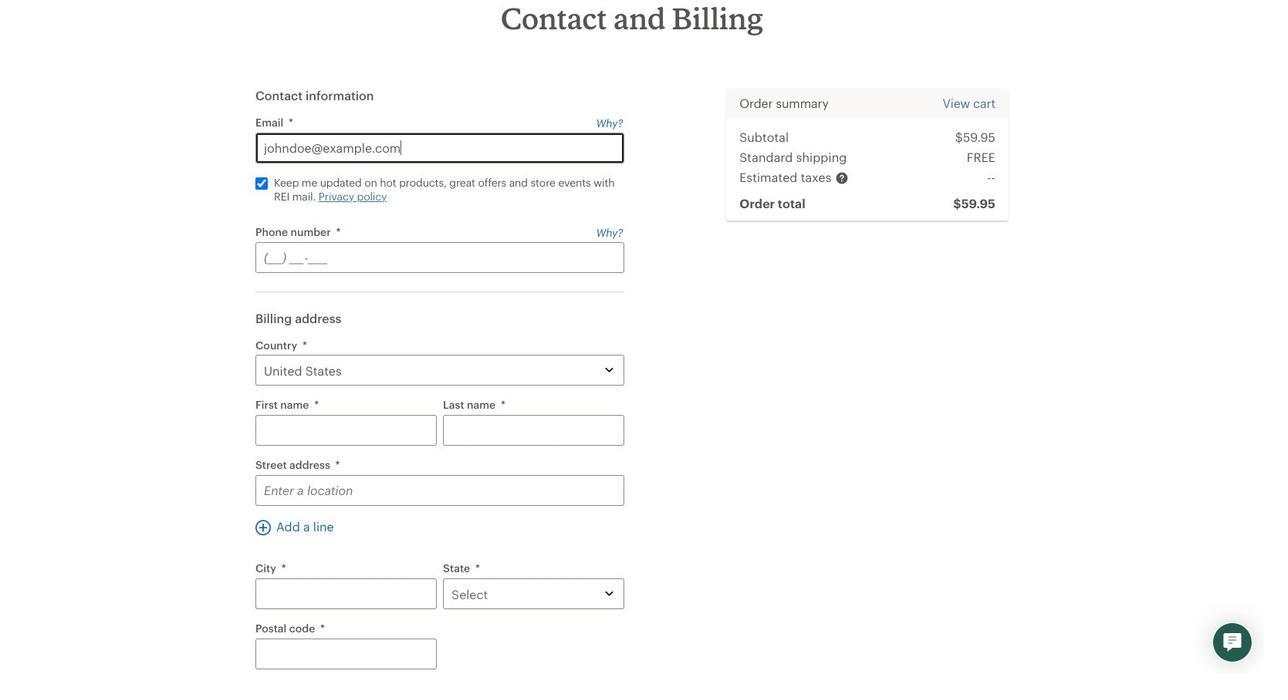 Task type: vqa. For each thing, say whether or not it's contained in the screenshot.
Shirts
no



Task type: describe. For each thing, give the bounding box(es) containing it.
live chat image
[[1223, 634, 1242, 652]]

rei add image
[[255, 520, 271, 535]]

Phone number telephone field
[[255, 242, 625, 273]]

none checkbox inside contact information: email address element
[[255, 177, 268, 189]]



Task type: locate. For each thing, give the bounding box(es) containing it.
order total element
[[921, 193, 996, 213]]

City text field
[[255, 578, 437, 609]]

contact information: email address element
[[255, 115, 625, 213]]

Street address text field
[[255, 475, 625, 506]]

Email email field
[[255, 132, 625, 163]]

Last name text field
[[443, 415, 625, 446]]

Postal code text field
[[255, 639, 437, 670]]

None checkbox
[[255, 177, 268, 189]]

First name text field
[[255, 415, 437, 446]]



